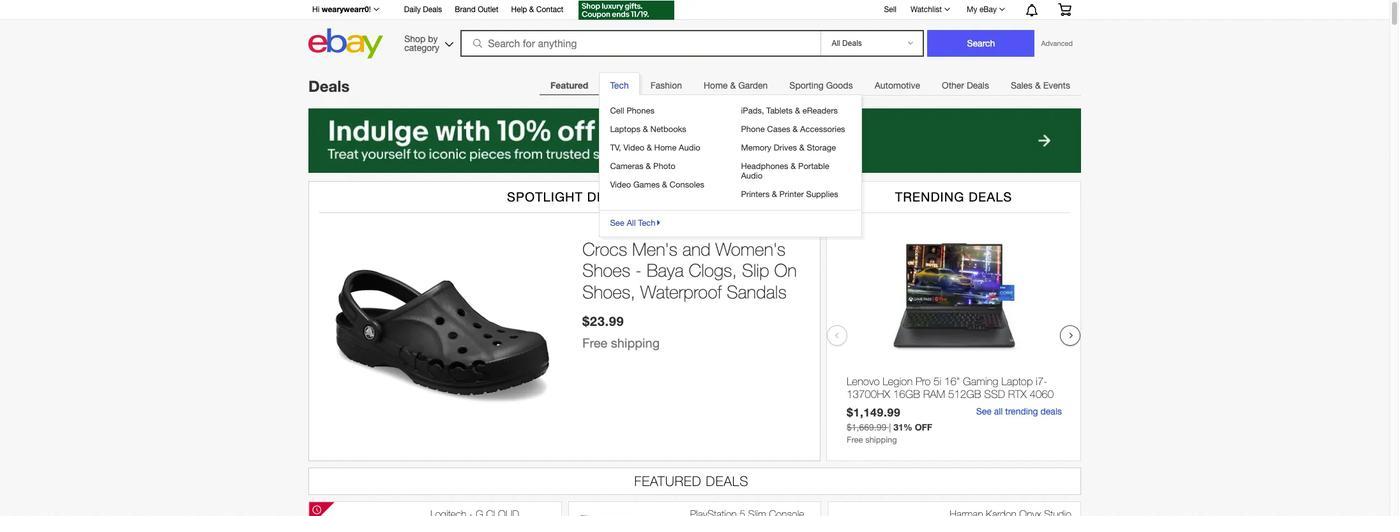 Task type: locate. For each thing, give the bounding box(es) containing it.
hi
[[312, 5, 320, 14]]

brand outlet link
[[455, 3, 499, 17]]

& left printer
[[772, 190, 777, 199]]

featured
[[551, 80, 589, 91], [635, 474, 702, 489]]

deals inside account navigation
[[423, 5, 442, 14]]

home
[[704, 80, 728, 91], [654, 143, 677, 153]]

-
[[636, 260, 642, 281]]

my
[[967, 5, 978, 14]]

featured for featured deals
[[635, 474, 702, 489]]

1 vertical spatial video
[[610, 180, 631, 190]]

printers & printer supplies
[[741, 190, 839, 199]]

tech up "cell"
[[610, 80, 629, 91]]

on
[[775, 260, 797, 281]]

lenovo legion pro 5i 16" gaming laptop i7- 13700hx 16gb ram 512gb ssd rtx 4060 link
[[847, 376, 1062, 404]]

home & garden
[[704, 80, 768, 91]]

sell
[[884, 5, 897, 14]]

& down memory drives & storage link
[[791, 162, 796, 171]]

tv, video & home audio
[[610, 143, 701, 153]]

video inside 'link'
[[610, 180, 631, 190]]

see left all
[[977, 407, 992, 417]]

1 horizontal spatial shipping
[[866, 436, 897, 445]]

photo
[[654, 162, 676, 171]]

featured menu bar
[[540, 72, 1082, 238]]

0 vertical spatial home
[[704, 80, 728, 91]]

ebay
[[980, 5, 997, 14]]

0 horizontal spatial free
[[583, 336, 608, 350]]

0 horizontal spatial tech
[[610, 80, 629, 91]]

video games & consoles link
[[610, 176, 721, 194]]

advanced
[[1042, 40, 1073, 47]]

crocs men's and women's shoes - baya clogs, slip on shoes, waterproof sandals link
[[583, 239, 807, 303]]

laptops & netbooks link
[[610, 120, 721, 139]]

audio down "netbooks"
[[679, 143, 701, 153]]

account navigation
[[305, 0, 1082, 22]]

home inside tv, video & home audio link
[[654, 143, 677, 153]]

1 horizontal spatial tech
[[638, 218, 656, 228]]

1 vertical spatial featured
[[635, 474, 702, 489]]

& left garden
[[730, 80, 736, 91]]

phone cases & accessories
[[741, 125, 846, 134]]

1 vertical spatial audio
[[741, 171, 763, 181]]

tech link
[[600, 73, 639, 98]]

1 vertical spatial see
[[977, 407, 992, 417]]

31%
[[894, 422, 913, 433]]

deals for other deals
[[967, 80, 989, 91]]

all
[[994, 407, 1003, 417]]

featured for featured
[[551, 80, 589, 91]]

advanced link
[[1035, 31, 1080, 56]]

& right drives
[[800, 143, 805, 153]]

0 horizontal spatial audio
[[679, 143, 701, 153]]

see for see all trending deals
[[977, 407, 992, 417]]

tablets
[[767, 106, 793, 116]]

13700hx
[[847, 389, 891, 401]]

& right help
[[529, 5, 534, 14]]

0 horizontal spatial shipping
[[611, 336, 660, 350]]

0 horizontal spatial featured
[[551, 80, 589, 91]]

& right games
[[662, 180, 668, 190]]

home up cameras & photo link
[[654, 143, 677, 153]]

games
[[634, 180, 660, 190]]

accessories
[[801, 125, 846, 134]]

1 horizontal spatial free
[[847, 436, 863, 445]]

free down $23.99
[[583, 336, 608, 350]]

Search for anything text field
[[463, 31, 819, 56]]

1 horizontal spatial audio
[[741, 171, 763, 181]]

category
[[405, 42, 439, 53]]

shop by category button
[[399, 28, 456, 56]]

1 vertical spatial tech
[[638, 218, 656, 228]]

$23.99
[[583, 313, 624, 329]]

0 vertical spatial featured
[[551, 80, 589, 91]]

home left garden
[[704, 80, 728, 91]]

women's
[[716, 239, 786, 260]]

spotlight
[[507, 190, 583, 204]]

None submit
[[928, 30, 1035, 57]]

deals for featured deals
[[706, 474, 749, 489]]

!
[[369, 5, 371, 14]]

shop by category banner
[[305, 0, 1082, 62]]

deal
[[587, 190, 622, 204]]

i7-
[[1036, 376, 1048, 388]]

cell phones
[[610, 106, 655, 116]]

my ebay link
[[960, 2, 1011, 17]]

0 vertical spatial shipping
[[611, 336, 660, 350]]

cases
[[767, 125, 791, 134]]

0 vertical spatial see
[[610, 218, 625, 228]]

free
[[583, 336, 608, 350], [847, 436, 863, 445]]

netbooks
[[651, 125, 687, 134]]

$1,149.99
[[847, 406, 901, 420]]

1 vertical spatial shipping
[[866, 436, 897, 445]]

deals for daily deals
[[423, 5, 442, 14]]

off
[[915, 422, 933, 433]]

free inside $1,669.99 | 31% off free shipping
[[847, 436, 863, 445]]

1 vertical spatial free
[[847, 436, 863, 445]]

sell link
[[879, 5, 903, 14]]

free down $1,669.99
[[847, 436, 863, 445]]

brand outlet
[[455, 5, 499, 14]]

daily deals link
[[404, 3, 442, 17]]

crocs
[[583, 239, 627, 260]]

wearywearr0
[[322, 4, 369, 14]]

0 horizontal spatial see
[[610, 218, 625, 228]]

shipping down $23.99
[[611, 336, 660, 350]]

see
[[610, 218, 625, 228], [977, 407, 992, 417]]

see all trending deals
[[977, 407, 1062, 417]]

see left 'all'
[[610, 218, 625, 228]]

memory
[[741, 143, 772, 153]]

video right tv,
[[624, 143, 645, 153]]

sporting goods link
[[779, 73, 864, 98]]

ipads,
[[741, 106, 764, 116]]

tech
[[610, 80, 629, 91], [638, 218, 656, 228]]

tv,
[[610, 143, 621, 153]]

featured inside menu bar
[[551, 80, 589, 91]]

1 horizontal spatial see
[[977, 407, 992, 417]]

shoes
[[583, 260, 631, 281]]

laptops
[[610, 125, 641, 134]]

sporting
[[790, 80, 824, 91]]

lenovo
[[847, 376, 880, 388]]

shipping down the |
[[866, 436, 897, 445]]

5i
[[934, 376, 942, 388]]

& inside account navigation
[[529, 5, 534, 14]]

video down cameras
[[610, 180, 631, 190]]

shipping
[[611, 336, 660, 350], [866, 436, 897, 445]]

drives
[[774, 143, 797, 153]]

tech inside "link"
[[638, 218, 656, 228]]

& right cases
[[793, 125, 798, 134]]

1 horizontal spatial featured
[[635, 474, 702, 489]]

& left photo
[[646, 162, 651, 171]]

1 vertical spatial home
[[654, 143, 677, 153]]

512gb
[[949, 389, 982, 401]]

see inside "link"
[[610, 218, 625, 228]]

audio up printers
[[741, 171, 763, 181]]

tech right 'all'
[[638, 218, 656, 228]]

0 horizontal spatial home
[[654, 143, 677, 153]]

my ebay
[[967, 5, 997, 14]]

help & contact
[[511, 5, 564, 14]]

ssd
[[985, 389, 1006, 401]]

get the coupon image
[[579, 1, 675, 20]]

&
[[529, 5, 534, 14], [730, 80, 736, 91], [1036, 80, 1041, 91], [795, 106, 801, 116], [643, 125, 648, 134], [793, 125, 798, 134], [647, 143, 652, 153], [800, 143, 805, 153], [646, 162, 651, 171], [791, 162, 796, 171], [662, 180, 668, 190], [772, 190, 777, 199]]

0 vertical spatial video
[[624, 143, 645, 153]]

sales
[[1011, 80, 1033, 91]]

daily deals
[[404, 5, 442, 14]]

featured deals
[[635, 474, 749, 489]]

1 horizontal spatial home
[[704, 80, 728, 91]]

headphones
[[741, 162, 789, 171]]

deals inside featured menu bar
[[967, 80, 989, 91]]

see all tech
[[610, 218, 656, 228]]

sporting goods
[[790, 80, 853, 91]]

home inside home & garden link
[[704, 80, 728, 91]]

garden
[[739, 80, 768, 91]]

storage
[[807, 143, 836, 153]]



Task type: describe. For each thing, give the bounding box(es) containing it.
phones
[[627, 106, 655, 116]]

other deals
[[942, 80, 989, 91]]

& inside 'link'
[[662, 180, 668, 190]]

automotive link
[[864, 73, 931, 98]]

events
[[1044, 80, 1071, 91]]

cameras & photo link
[[610, 157, 721, 176]]

laptop
[[1002, 376, 1033, 388]]

printer
[[780, 190, 804, 199]]

phone
[[741, 125, 765, 134]]

home & garden link
[[693, 73, 779, 98]]

16"
[[945, 376, 960, 388]]

help & contact link
[[511, 3, 564, 17]]

hi wearywearr0 !
[[312, 4, 371, 14]]

deals for trending deals
[[969, 190, 1013, 204]]

trending
[[895, 190, 965, 204]]

shop by category
[[405, 34, 439, 53]]

see all trending deals link
[[977, 407, 1062, 417]]

audio inside headphones & portable audio
[[741, 171, 763, 181]]

consoles
[[670, 180, 705, 190]]

slip
[[742, 260, 770, 281]]

outlet
[[478, 5, 499, 14]]

& right tablets
[[795, 106, 801, 116]]

waterproof
[[641, 282, 722, 303]]

daily
[[404, 5, 421, 14]]

automotive
[[875, 80, 921, 91]]

free shipping
[[583, 336, 660, 350]]

see for see all tech
[[610, 218, 625, 228]]

watchlist
[[911, 5, 942, 14]]

memory drives & storage link
[[741, 139, 852, 157]]

brand
[[455, 5, 476, 14]]

by
[[428, 34, 438, 44]]

men's
[[632, 239, 678, 260]]

sandals
[[727, 282, 787, 303]]

all
[[627, 218, 636, 228]]

& inside headphones & portable audio
[[791, 162, 796, 171]]

see all tech link
[[600, 210, 862, 233]]

shop
[[405, 34, 426, 44]]

printers & printer supplies link
[[741, 185, 852, 204]]

phone cases & accessories link
[[741, 120, 852, 139]]

16gb
[[894, 389, 921, 401]]

cameras & photo
[[610, 162, 676, 171]]

tech menu
[[599, 72, 863, 238]]

sales & events
[[1011, 80, 1071, 91]]

ereaders
[[803, 106, 838, 116]]

0 vertical spatial tech
[[610, 80, 629, 91]]

fashion
[[651, 80, 682, 91]]

cell
[[610, 106, 624, 116]]

none submit inside 'shop by category' banner
[[928, 30, 1035, 57]]

shipping inside $1,669.99 | 31% off free shipping
[[866, 436, 897, 445]]

deals link
[[309, 77, 350, 95]]

clogs,
[[689, 260, 737, 281]]

pro
[[916, 376, 931, 388]]

& right sales
[[1036, 80, 1041, 91]]

video games & consoles
[[610, 180, 705, 190]]

indulge with 10% off luxury finds treat yourself iconic pieces from trusted sellers. coupon ends 11/19. image
[[309, 109, 1082, 173]]

tv, video & home audio link
[[610, 139, 721, 157]]

rtx
[[1009, 389, 1027, 401]]

0 vertical spatial free
[[583, 336, 608, 350]]

0 vertical spatial audio
[[679, 143, 701, 153]]

other
[[942, 80, 965, 91]]

goods
[[826, 80, 853, 91]]

deals
[[1041, 407, 1062, 417]]

lenovo legion pro 5i 16" gaming laptop i7- 13700hx 16gb ram 512gb ssd rtx 4060
[[847, 376, 1054, 401]]

deals caret image
[[656, 218, 662, 228]]

trending deals
[[895, 190, 1013, 204]]

& down laptops & netbooks
[[647, 143, 652, 153]]

& down phones
[[643, 125, 648, 134]]

cell phones link
[[610, 102, 721, 120]]

portable
[[799, 162, 830, 171]]

featured tab list
[[540, 72, 1082, 238]]

supplies
[[806, 190, 839, 199]]

crocs men's and women's shoes - baya clogs, slip on shoes, waterproof sandals
[[583, 239, 797, 303]]

legion
[[883, 376, 913, 388]]

sales & events link
[[1000, 73, 1082, 98]]

watchlist link
[[904, 2, 956, 17]]

gaming
[[963, 376, 999, 388]]

|
[[889, 423, 891, 433]]

ram
[[924, 389, 946, 401]]

laptops & netbooks
[[610, 125, 687, 134]]

$1,669.99
[[847, 423, 887, 433]]

your shopping cart image
[[1058, 3, 1073, 16]]

ipads, tablets & ereaders
[[741, 106, 838, 116]]

and
[[683, 239, 711, 260]]

headphones & portable audio
[[741, 162, 830, 181]]



Task type: vqa. For each thing, say whether or not it's contained in the screenshot.
left 5%
no



